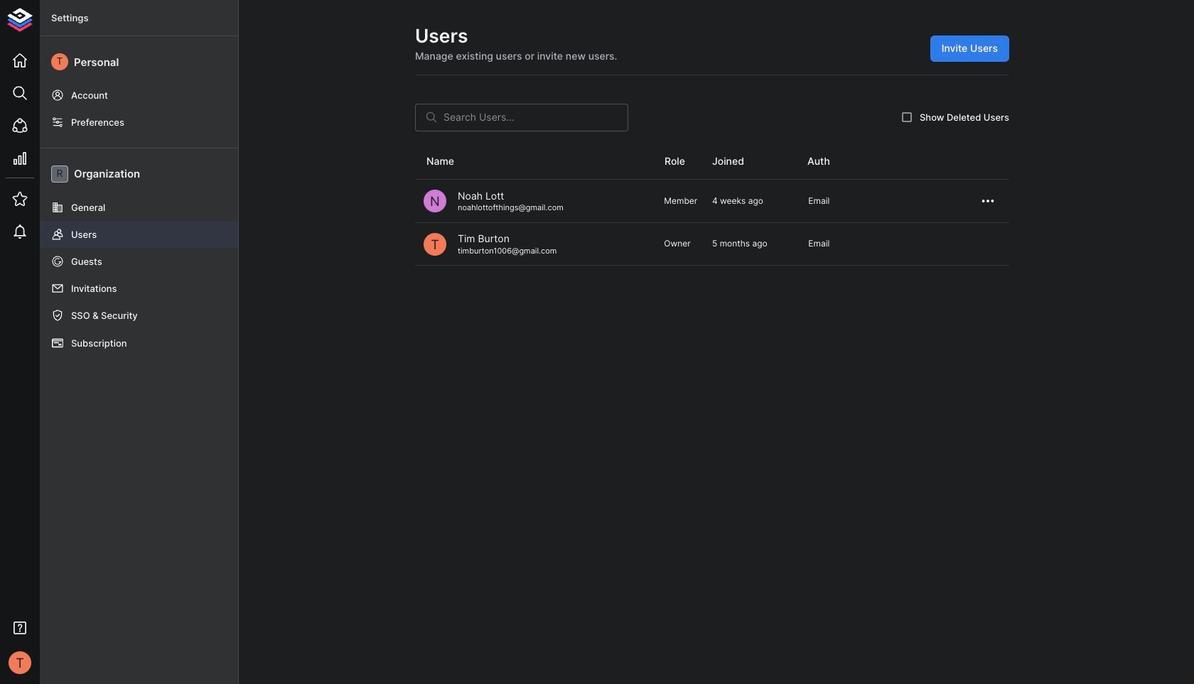 Task type: vqa. For each thing, say whether or not it's contained in the screenshot.
Search Users... text box
yes



Task type: locate. For each thing, give the bounding box(es) containing it.
Search Users... text field
[[444, 104, 629, 131]]



